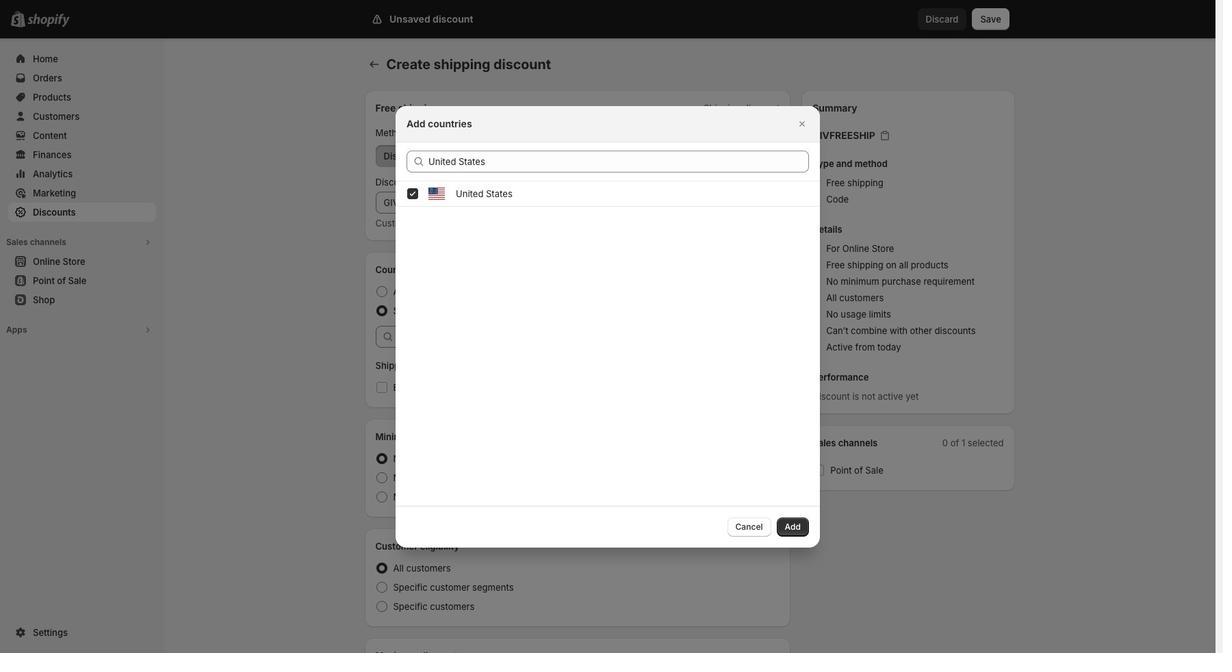 Task type: locate. For each thing, give the bounding box(es) containing it.
dialog
[[0, 106, 1216, 547]]

Search countries text field
[[429, 150, 809, 172]]



Task type: describe. For each thing, give the bounding box(es) containing it.
shopify image
[[27, 14, 70, 27]]



Task type: vqa. For each thing, say whether or not it's contained in the screenshot.
shopify image
yes



